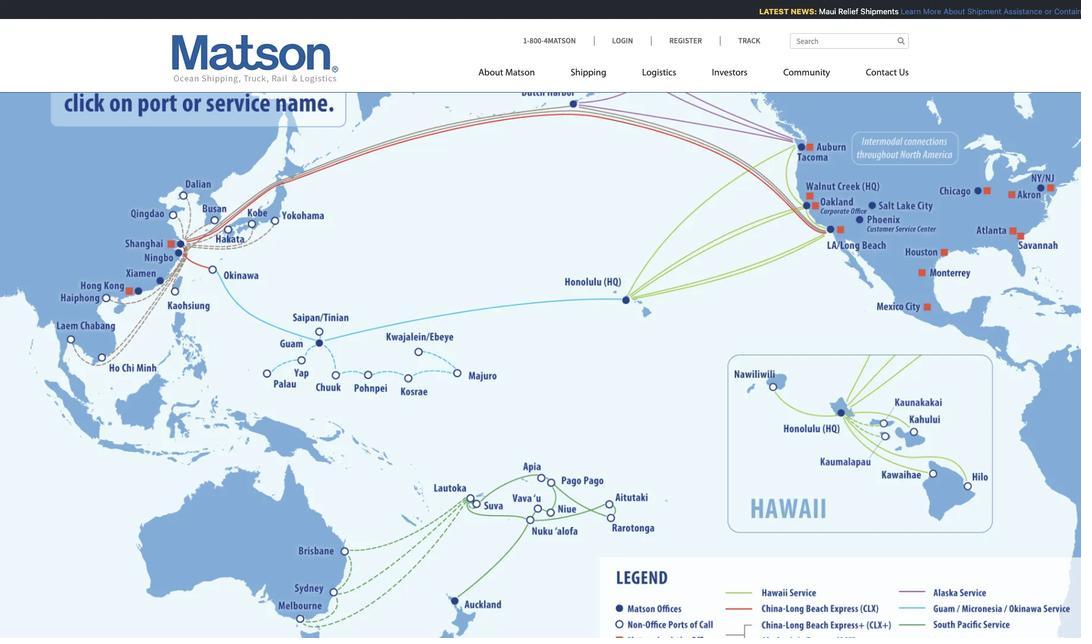 Task type: vqa. For each thing, say whether or not it's contained in the screenshot.
top –
no



Task type: locate. For each thing, give the bounding box(es) containing it.
aitutaki image
[[603, 499, 614, 511]]

login
[[613, 36, 634, 46]]

la image
[[824, 223, 835, 234]]

nuku alofa image
[[528, 514, 539, 525]]

lautoka image
[[462, 492, 473, 503]]

community
[[784, 68, 831, 78]]

4matson
[[544, 36, 576, 46]]

nawiliwili image
[[767, 382, 778, 393]]

guam image
[[318, 338, 329, 349]]

0 horizontal spatial about
[[479, 68, 504, 78]]

learn more about shipment assistance or container link
[[896, 7, 1082, 16]]

ho chi minh image
[[96, 352, 108, 363]]

about
[[939, 7, 960, 16], [479, 68, 504, 78]]

register link
[[651, 36, 720, 46]]

None search field
[[791, 33, 910, 49]]

matson
[[506, 68, 535, 78]]

xiamen image
[[158, 272, 170, 283]]

pohnpei image
[[365, 367, 376, 379]]

yap image
[[296, 352, 307, 363]]

assistance
[[999, 7, 1038, 16]]

or
[[1040, 7, 1047, 16]]

relief
[[833, 7, 853, 16]]

dutch hurbor image
[[569, 97, 580, 109]]

saipan tinian rota image
[[318, 327, 329, 339]]

dalian image
[[179, 189, 190, 201]]

news:
[[786, 7, 812, 16]]

blue matson logo with ocean, shipping, truck, rail and logistics written beneath it. image
[[172, 35, 339, 84]]

search image
[[898, 37, 905, 45]]

1-
[[524, 36, 530, 46]]

south pacific service image
[[930, 611, 1014, 628]]

community link
[[766, 62, 849, 87]]

1 horizontal spatial about
[[939, 7, 960, 16]]

chuuk image
[[330, 369, 341, 380]]

hilo image
[[964, 482, 976, 493]]

800-
[[530, 36, 544, 46]]

1 vertical spatial about
[[479, 68, 504, 78]]

tacoma image
[[799, 141, 810, 153]]

track
[[739, 36, 761, 46]]

alaska-asia express (aax) image
[[764, 623, 859, 638]]

latest
[[754, 7, 784, 16]]

about matson link
[[479, 62, 553, 87]]

latest news: maui relief shipments learn more about shipment assistance or container
[[754, 7, 1082, 16]]

about right more at the top right of the page
[[939, 7, 960, 16]]

melbourne image
[[297, 614, 308, 626]]

china-california express (ccx) image
[[759, 594, 888, 611]]

vava'u image
[[534, 503, 545, 514]]

logistics link
[[625, 62, 695, 87]]

kobe image
[[246, 219, 257, 230]]

oakland image
[[802, 199, 813, 211]]

china-long beach express+ (clx+) image
[[763, 606, 893, 623]]

about matson
[[479, 68, 535, 78]]

auckland image
[[449, 596, 460, 607]]

hawaii service image
[[758, 560, 826, 577]]

0 vertical spatial about
[[939, 7, 960, 16]]

ningbo image
[[177, 249, 188, 260]]

login link
[[594, 36, 651, 46]]

south pacific express (spx) image
[[930, 594, 1043, 611]]

guam / micronesia image
[[929, 577, 1003, 593]]

about left matson
[[479, 68, 504, 78]]

shipments
[[856, 7, 894, 16]]



Task type: describe. For each thing, give the bounding box(es) containing it.
kaohsiung image
[[169, 283, 180, 294]]

logistics
[[643, 68, 677, 78]]

shanghai image
[[177, 238, 188, 249]]

maui
[[814, 7, 831, 16]]

contact us link
[[849, 62, 910, 87]]

investors
[[712, 68, 748, 78]]

contact
[[867, 68, 898, 78]]

contact us
[[867, 68, 910, 78]]

china-long beach express (clx) image
[[758, 577, 882, 593]]

okinawa image
[[207, 263, 218, 274]]

kwajelein image
[[416, 345, 427, 356]]

brisbane image
[[341, 546, 353, 557]]

us
[[900, 68, 910, 78]]

kahului image
[[910, 425, 921, 437]]

top menu navigation
[[479, 62, 910, 87]]

register
[[670, 36, 703, 46]]

hong kong image
[[135, 286, 146, 297]]

yokohama image
[[270, 215, 282, 227]]

shipment
[[962, 7, 997, 16]]

kodiak image
[[642, 72, 653, 83]]

phoenix image
[[855, 215, 866, 226]]

anchorage image
[[651, 43, 663, 54]]

shipping
[[571, 68, 607, 78]]

apia image
[[534, 472, 545, 483]]

Search search field
[[791, 33, 910, 49]]

majuro image
[[455, 367, 466, 378]]

about inside top menu navigation
[[479, 68, 504, 78]]

niue image
[[548, 508, 560, 519]]

qingdao image
[[167, 210, 178, 221]]

christmas island image
[[474, 498, 485, 509]]

shipping link
[[553, 62, 625, 87]]

kosrae image
[[405, 373, 416, 384]]

alaska service image
[[929, 560, 997, 577]]

pago pago image
[[550, 477, 561, 489]]

busan image
[[211, 214, 222, 225]]

honolulu image
[[837, 406, 849, 418]]

container
[[1049, 7, 1082, 16]]

investors link
[[695, 62, 766, 87]]

1-800-4matson link
[[524, 36, 594, 46]]

track link
[[720, 36, 761, 46]]

palau image
[[263, 367, 274, 378]]

okinawa service image
[[1009, 577, 1071, 593]]

more
[[918, 7, 936, 16]]

1-800-4matson
[[524, 36, 576, 46]]

honolulu image
[[622, 295, 633, 306]]

papeete image
[[664, 500, 675, 511]]

kawaihae image
[[929, 468, 940, 480]]

laem chabang image
[[65, 334, 76, 345]]

matson_routemap.jpg image
[[0, 3, 1082, 638]]

sydey image
[[330, 586, 341, 597]]

rarotonga image
[[610, 512, 621, 523]]

learn
[[896, 7, 916, 16]]

hakata image
[[223, 219, 234, 230]]



